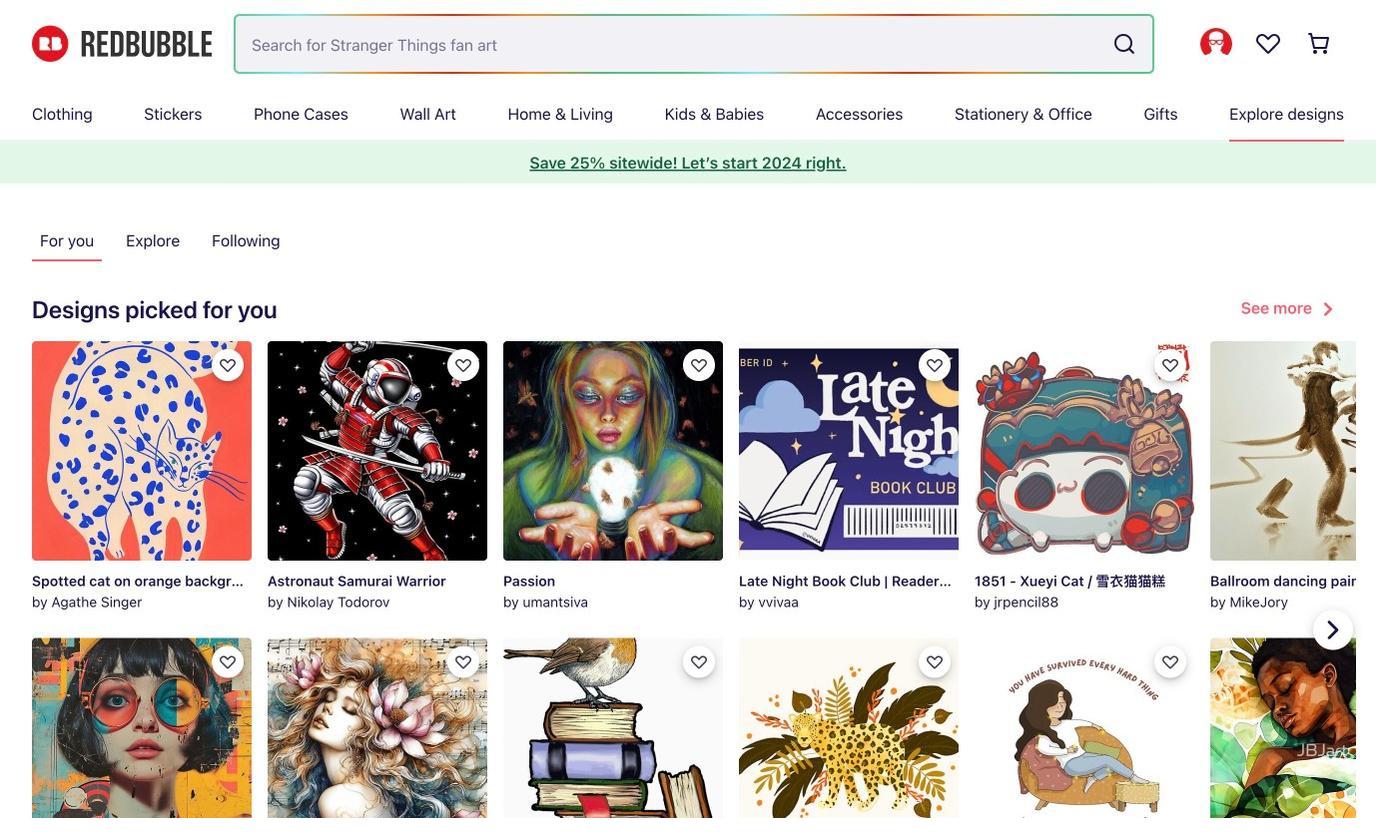 Task type: describe. For each thing, give the bounding box(es) containing it.
1 menu item from the left
[[32, 88, 93, 140]]

9 menu item from the left
[[1144, 88, 1178, 140]]

7 menu item from the left
[[816, 88, 903, 140]]

5 menu item from the left
[[508, 88, 613, 140]]



Task type: vqa. For each thing, say whether or not it's contained in the screenshot.
Art to the top
no



Task type: locate. For each thing, give the bounding box(es) containing it.
menu bar
[[32, 88, 1344, 140]]

None field
[[236, 16, 1152, 72]]

4 menu item from the left
[[400, 88, 456, 140]]

menu item
[[32, 88, 93, 140], [144, 88, 202, 140], [254, 88, 348, 140], [400, 88, 456, 140], [508, 88, 613, 140], [665, 88, 764, 140], [816, 88, 903, 140], [955, 88, 1092, 140], [1144, 88, 1178, 140], [1230, 88, 1344, 140]]

2 menu item from the left
[[144, 88, 202, 140]]

8 menu item from the left
[[955, 88, 1092, 140]]

10 menu item from the left
[[1230, 88, 1344, 140]]

3 menu item from the left
[[254, 88, 348, 140]]

Search term search field
[[236, 16, 1105, 72]]

6 menu item from the left
[[665, 88, 764, 140]]



